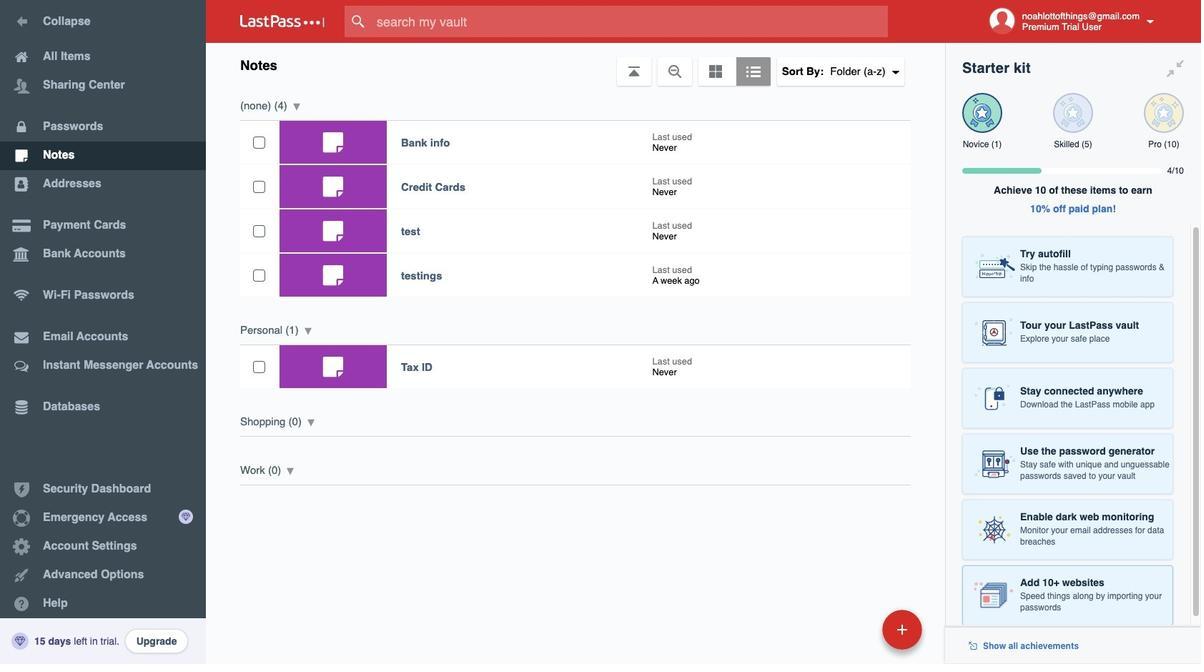 Task type: describe. For each thing, give the bounding box(es) containing it.
new item element
[[784, 609, 927, 650]]

Search search field
[[345, 6, 916, 37]]

lastpass image
[[240, 15, 325, 28]]



Task type: locate. For each thing, give the bounding box(es) containing it.
search my vault text field
[[345, 6, 916, 37]]

main navigation navigation
[[0, 0, 206, 664]]

vault options navigation
[[206, 43, 945, 86]]

new item navigation
[[784, 606, 931, 664]]



